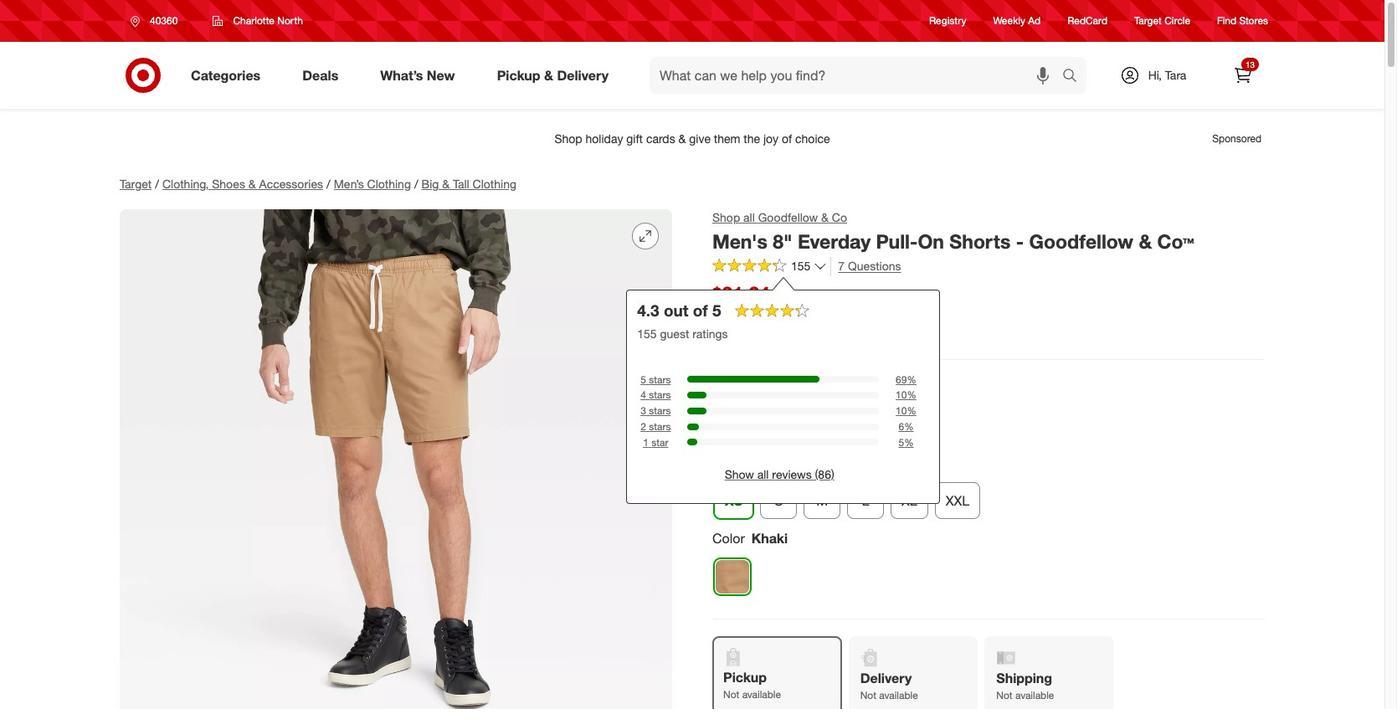 Task type: describe. For each thing, give the bounding box(es) containing it.
charlotte north button
[[202, 6, 314, 36]]

10 for 3 stars
[[896, 405, 907, 417]]

categories link
[[177, 57, 282, 94]]

charlotte
[[233, 14, 275, 27]]

tall
[[453, 177, 470, 191]]

size for size xs size chart
[[713, 454, 738, 471]]

not for delivery
[[861, 689, 877, 702]]

size for size group mens
[[713, 378, 738, 395]]

shop all goodfellow & co men's 8" everday pull-on shorts - goodfellow & co™
[[713, 210, 1195, 253]]

s
[[775, 493, 783, 509]]

size inside size xs size chart
[[770, 456, 792, 470]]

pickup for not
[[724, 669, 767, 686]]

available for delivery
[[880, 689, 919, 702]]

10 % for 4 stars
[[896, 389, 917, 401]]

% for 5 stars
[[907, 373, 917, 386]]

co
[[832, 210, 848, 224]]

1
[[643, 436, 649, 449]]

shipping not available
[[997, 670, 1055, 702]]

stars for 3 stars
[[649, 405, 671, 417]]

$21.24 reg $24.99 clearance save $ 3.75 when purchased online
[[713, 281, 837, 340]]

s link
[[761, 482, 797, 519]]

155 link
[[713, 257, 828, 277]]

4.3
[[638, 300, 660, 320]]

circle
[[1165, 15, 1191, 27]]

khaki image
[[715, 559, 750, 595]]

tara
[[1166, 68, 1187, 82]]

13 link
[[1225, 57, 1262, 94]]

0 horizontal spatial goodfellow
[[759, 210, 818, 224]]

155 for 155 guest ratings
[[638, 326, 657, 341]]

north
[[277, 14, 303, 27]]

guest
[[660, 326, 690, 341]]

5 for 5 stars
[[641, 373, 646, 386]]

group containing size
[[711, 453, 1266, 526]]

clothing,
[[162, 177, 209, 191]]

search button
[[1055, 57, 1096, 97]]

khaki
[[752, 530, 788, 547]]

color
[[713, 530, 745, 547]]

deals
[[303, 67, 339, 83]]

what's new link
[[366, 57, 476, 94]]

out
[[664, 300, 689, 320]]

not for shipping
[[997, 689, 1013, 702]]

men's
[[713, 229, 768, 253]]

registry link
[[930, 14, 967, 28]]

find stores
[[1218, 15, 1269, 27]]

1 star
[[643, 436, 669, 449]]

6 %
[[899, 420, 914, 433]]

xxl
[[946, 493, 970, 509]]

pickup not available
[[724, 669, 782, 701]]

1 vertical spatial goodfellow
[[1030, 229, 1134, 253]]

delivery inside "delivery not available"
[[861, 670, 912, 687]]

2 / from the left
[[327, 177, 331, 191]]

weekly
[[994, 15, 1026, 27]]

5 for 5 %
[[899, 436, 905, 449]]

men's 8" everday pull-on shorts - goodfellow & co™, 1 of 8 image
[[120, 209, 673, 709]]

7
[[839, 259, 845, 273]]

155 guest ratings
[[638, 326, 728, 341]]

all for show all reviews (86)
[[758, 467, 769, 482]]

new
[[427, 67, 455, 83]]

redcard
[[1068, 15, 1108, 27]]

4
[[641, 389, 646, 401]]

3.75
[[801, 309, 821, 322]]

l
[[862, 493, 870, 509]]

mens for mens big
[[789, 416, 822, 433]]

stars for 4 stars
[[649, 389, 671, 401]]

chart
[[795, 456, 822, 470]]

show all reviews (86) button
[[725, 467, 835, 483]]

purchased
[[746, 326, 802, 340]]

delivery not available
[[861, 670, 919, 702]]

mens up mens big
[[786, 378, 821, 395]]

13
[[1246, 59, 1255, 70]]

size group mens
[[713, 378, 821, 395]]

what's new
[[380, 67, 455, 83]]

target for target / clothing, shoes & accessories / men's clothing / big & tall clothing
[[120, 177, 152, 191]]

155 for 155
[[791, 259, 811, 273]]

deals link
[[288, 57, 360, 94]]

on
[[918, 229, 945, 253]]

clothing, shoes & accessories link
[[162, 177, 323, 191]]

10 % for 3 stars
[[896, 405, 917, 417]]

1 horizontal spatial xs
[[745, 454, 762, 471]]

1 clothing from the left
[[367, 177, 411, 191]]

reviews
[[773, 467, 812, 482]]

m link
[[804, 482, 841, 519]]

show all reviews (86)
[[725, 467, 835, 482]]

redcard link
[[1068, 14, 1108, 28]]

xl link
[[891, 482, 929, 519]]

men's clothing link
[[334, 177, 411, 191]]

40360
[[150, 14, 178, 27]]

2 clothing from the left
[[473, 177, 517, 191]]

save
[[773, 309, 793, 322]]

% for 4 stars
[[907, 389, 917, 401]]

1 / from the left
[[155, 177, 159, 191]]

available for pickup
[[743, 688, 782, 701]]

registry
[[930, 15, 967, 27]]

target link
[[120, 177, 152, 191]]

(86)
[[815, 467, 835, 482]]

0 horizontal spatial xs
[[725, 493, 743, 509]]

advertisement region
[[106, 119, 1279, 159]]



Task type: vqa. For each thing, say whether or not it's contained in the screenshot.


Task type: locate. For each thing, give the bounding box(es) containing it.
available
[[743, 688, 782, 701], [880, 689, 919, 702], [1016, 689, 1055, 702]]

10 down 69
[[896, 389, 907, 401]]

all for shop all goodfellow & co men's 8" everday pull-on shorts - goodfellow & co™
[[744, 210, 755, 224]]

2 10 % from the top
[[896, 405, 917, 417]]

0 vertical spatial 10 %
[[896, 389, 917, 401]]

8"
[[773, 229, 793, 253]]

clothing right the tall
[[473, 177, 517, 191]]

shoes
[[212, 177, 245, 191]]

2 10 from the top
[[896, 405, 907, 417]]

hi, tara
[[1149, 68, 1187, 82]]

1 horizontal spatial goodfellow
[[1030, 229, 1134, 253]]

4 stars
[[641, 389, 671, 401]]

69
[[896, 373, 907, 386]]

1 horizontal spatial target
[[1135, 15, 1162, 27]]

0 vertical spatial big
[[422, 177, 439, 191]]

reg
[[773, 290, 788, 303]]

10
[[896, 389, 907, 401], [896, 405, 907, 417]]

% for 3 stars
[[907, 405, 917, 417]]

1 horizontal spatial all
[[758, 467, 769, 482]]

find
[[1218, 15, 1237, 27]]

categories
[[191, 67, 261, 83]]

stores
[[1240, 15, 1269, 27]]

%
[[907, 373, 917, 386], [907, 389, 917, 401], [907, 405, 917, 417], [905, 420, 914, 433], [905, 436, 914, 449]]

2 horizontal spatial not
[[997, 689, 1013, 702]]

all inside shop all goodfellow & co men's 8" everday pull-on shorts - goodfellow & co™
[[744, 210, 755, 224]]

ratings
[[693, 326, 728, 341]]

questions
[[848, 259, 902, 273]]

3 / from the left
[[415, 177, 418, 191]]

1 vertical spatial 10
[[896, 405, 907, 417]]

0 horizontal spatial delivery
[[557, 67, 609, 83]]

mens inside mens big "link"
[[789, 416, 822, 433]]

4 stars from the top
[[649, 420, 671, 433]]

0 horizontal spatial pickup
[[497, 67, 541, 83]]

2 horizontal spatial /
[[415, 177, 418, 191]]

shop
[[713, 210, 741, 224]]

0 horizontal spatial /
[[155, 177, 159, 191]]

2 vertical spatial 5
[[899, 436, 905, 449]]

0 vertical spatial all
[[744, 210, 755, 224]]

10 for 4 stars
[[896, 389, 907, 401]]

0 vertical spatial 155
[[791, 259, 811, 273]]

1 vertical spatial big
[[826, 416, 845, 433]]

/ left men's
[[327, 177, 331, 191]]

all right the show
[[758, 467, 769, 482]]

6
[[899, 420, 905, 433]]

when
[[713, 326, 743, 340]]

group
[[742, 378, 779, 395]]

xs down mens link
[[745, 454, 762, 471]]

1 vertical spatial xs
[[725, 493, 743, 509]]

delivery
[[557, 67, 609, 83], [861, 670, 912, 687]]

69 %
[[896, 373, 917, 386]]

target circle link
[[1135, 14, 1191, 28]]

goodfellow right "-"
[[1030, 229, 1134, 253]]

1 vertical spatial target
[[120, 177, 152, 191]]

not
[[724, 688, 740, 701], [861, 689, 877, 702], [997, 689, 1013, 702]]

1 vertical spatial 10 %
[[896, 405, 917, 417]]

1 horizontal spatial 155
[[791, 259, 811, 273]]

1 10 from the top
[[896, 389, 907, 401]]

5 right of
[[713, 300, 722, 320]]

ad
[[1029, 15, 1041, 27]]

3
[[641, 405, 646, 417]]

clothing right men's
[[367, 177, 411, 191]]

available inside "delivery not available"
[[880, 689, 919, 702]]

star
[[652, 436, 669, 449]]

show
[[725, 467, 755, 482]]

weekly ad
[[994, 15, 1041, 27]]

size xs size chart
[[713, 454, 822, 471]]

0 horizontal spatial 155
[[638, 326, 657, 341]]

-
[[1017, 229, 1024, 253]]

0 horizontal spatial all
[[744, 210, 755, 224]]

7 questions
[[839, 259, 902, 273]]

xxl link
[[935, 482, 981, 519]]

5 down 6
[[899, 436, 905, 449]]

available inside pickup not available
[[743, 688, 782, 701]]

group
[[711, 377, 1266, 450], [711, 453, 1266, 526]]

10 up 6
[[896, 405, 907, 417]]

mens for mens link
[[725, 416, 760, 433]]

accessories
[[259, 177, 323, 191]]

goodfellow
[[759, 210, 818, 224], [1030, 229, 1134, 253]]

$
[[796, 309, 801, 322]]

mens link
[[714, 406, 771, 443]]

co™
[[1158, 229, 1195, 253]]

pull-
[[877, 229, 918, 253]]

155 down 4.3
[[638, 326, 657, 341]]

stars down 4 stars
[[649, 405, 671, 417]]

target left clothing,
[[120, 177, 152, 191]]

goodfellow up '8"'
[[759, 210, 818, 224]]

xs down the show
[[725, 493, 743, 509]]

target left circle
[[1135, 15, 1162, 27]]

1 vertical spatial 155
[[638, 326, 657, 341]]

mens inside mens link
[[725, 416, 760, 433]]

5 stars
[[641, 373, 671, 386]]

mens
[[786, 378, 821, 395], [725, 416, 760, 433], [789, 416, 822, 433]]

find stores link
[[1218, 14, 1269, 28]]

1 horizontal spatial not
[[861, 689, 877, 702]]

/ right the men's clothing link
[[415, 177, 418, 191]]

4.3 out of 5
[[638, 300, 722, 320]]

2 group from the top
[[711, 453, 1266, 526]]

1 horizontal spatial big
[[826, 416, 845, 433]]

group containing size group
[[711, 377, 1266, 450]]

big inside "link"
[[826, 416, 845, 433]]

clearance
[[713, 308, 770, 322]]

mens big
[[789, 416, 845, 433]]

2 horizontal spatial available
[[1016, 689, 1055, 702]]

stars down 5 stars
[[649, 389, 671, 401]]

not for pickup
[[724, 688, 740, 701]]

1 vertical spatial all
[[758, 467, 769, 482]]

target / clothing, shoes & accessories / men's clothing / big & tall clothing
[[120, 177, 517, 191]]

pickup & delivery link
[[483, 57, 630, 94]]

1 horizontal spatial pickup
[[724, 669, 767, 686]]

2 stars
[[641, 420, 671, 433]]

not inside shipping not available
[[997, 689, 1013, 702]]

% for 2 stars
[[905, 420, 914, 433]]

1 vertical spatial 5
[[641, 373, 646, 386]]

xl
[[902, 493, 918, 509]]

3 stars from the top
[[649, 405, 671, 417]]

0 vertical spatial goodfellow
[[759, 210, 818, 224]]

0 vertical spatial 10
[[896, 389, 907, 401]]

10 %
[[896, 389, 917, 401], [896, 405, 917, 417]]

charlotte north
[[233, 14, 303, 27]]

% for 1 star
[[905, 436, 914, 449]]

0 vertical spatial 5
[[713, 300, 722, 320]]

1 horizontal spatial available
[[880, 689, 919, 702]]

1 vertical spatial delivery
[[861, 670, 912, 687]]

& inside pickup & delivery link
[[544, 67, 554, 83]]

1 vertical spatial group
[[711, 453, 1266, 526]]

0 vertical spatial pickup
[[497, 67, 541, 83]]

target
[[1135, 15, 1162, 27], [120, 177, 152, 191]]

2 horizontal spatial 5
[[899, 436, 905, 449]]

pickup for &
[[497, 67, 541, 83]]

l link
[[848, 482, 885, 519]]

155
[[791, 259, 811, 273], [638, 326, 657, 341]]

1 10 % from the top
[[896, 389, 917, 401]]

10 % up 6 %
[[896, 405, 917, 417]]

all inside button
[[758, 467, 769, 482]]

0 horizontal spatial not
[[724, 688, 740, 701]]

5 up 4
[[641, 373, 646, 386]]

available for shipping
[[1016, 689, 1055, 702]]

0 horizontal spatial target
[[120, 177, 152, 191]]

0 vertical spatial target
[[1135, 15, 1162, 27]]

shipping
[[997, 670, 1053, 687]]

40360 button
[[120, 6, 195, 36]]

big up (86)
[[826, 416, 845, 433]]

0 horizontal spatial 5
[[641, 373, 646, 386]]

155 up $24.99
[[791, 259, 811, 273]]

pickup & delivery
[[497, 67, 609, 83]]

mens down group
[[725, 416, 760, 433]]

10 % down the 69 %
[[896, 389, 917, 401]]

not inside "delivery not available"
[[861, 689, 877, 702]]

$24.99
[[791, 290, 821, 303]]

men's
[[334, 177, 364, 191]]

online
[[805, 326, 837, 340]]

0 vertical spatial delivery
[[557, 67, 609, 83]]

What can we help you find? suggestions appear below search field
[[650, 57, 1067, 94]]

pickup inside pickup not available
[[724, 669, 767, 686]]

stars
[[649, 373, 671, 386], [649, 389, 671, 401], [649, 405, 671, 417], [649, 420, 671, 433]]

stars for 2 stars
[[649, 420, 671, 433]]

stars up "star"
[[649, 420, 671, 433]]

0 horizontal spatial big
[[422, 177, 439, 191]]

available inside shipping not available
[[1016, 689, 1055, 702]]

size chart button
[[769, 454, 823, 472]]

1 vertical spatial pickup
[[724, 669, 767, 686]]

xs
[[745, 454, 762, 471], [725, 493, 743, 509]]

1 horizontal spatial clothing
[[473, 177, 517, 191]]

/
[[155, 177, 159, 191], [327, 177, 331, 191], [415, 177, 418, 191]]

big left the tall
[[422, 177, 439, 191]]

/ right target link
[[155, 177, 159, 191]]

search
[[1055, 68, 1096, 85]]

target circle
[[1135, 15, 1191, 27]]

0 vertical spatial group
[[711, 377, 1266, 450]]

target for target circle
[[1135, 15, 1162, 27]]

1 horizontal spatial /
[[327, 177, 331, 191]]

1 stars from the top
[[649, 373, 671, 386]]

hi,
[[1149, 68, 1162, 82]]

0 vertical spatial xs
[[745, 454, 762, 471]]

big
[[422, 177, 439, 191], [826, 416, 845, 433]]

1 horizontal spatial 5
[[713, 300, 722, 320]]

0 horizontal spatial clothing
[[367, 177, 411, 191]]

stars for 5 stars
[[649, 373, 671, 386]]

m
[[817, 493, 828, 509]]

shorts
[[950, 229, 1011, 253]]

mens big link
[[778, 406, 856, 443]]

1 horizontal spatial delivery
[[861, 670, 912, 687]]

color khaki
[[713, 530, 788, 547]]

not inside pickup not available
[[724, 688, 740, 701]]

0 horizontal spatial available
[[743, 688, 782, 701]]

stars up 4 stars
[[649, 373, 671, 386]]

1 group from the top
[[711, 377, 1266, 450]]

mens up chart
[[789, 416, 822, 433]]

2 stars from the top
[[649, 389, 671, 401]]

all right shop
[[744, 210, 755, 224]]

all
[[744, 210, 755, 224], [758, 467, 769, 482]]



